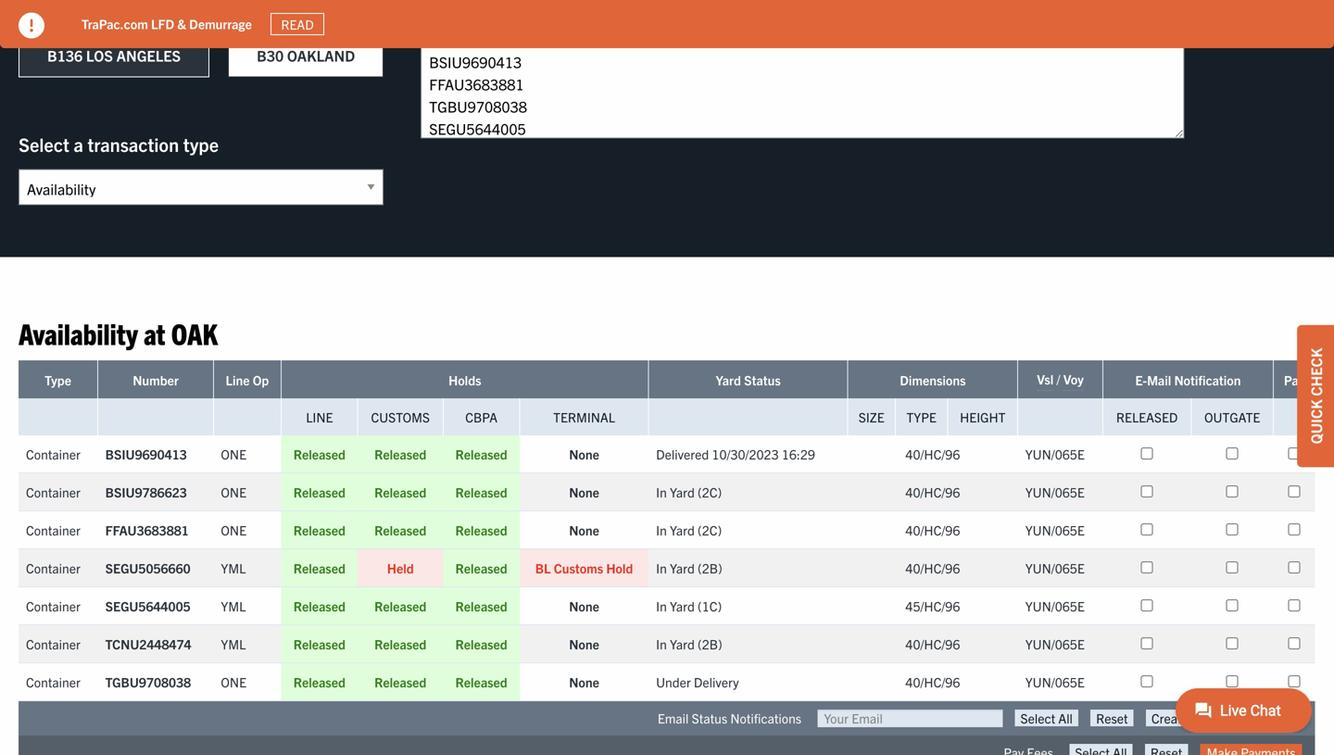 Task type: vqa. For each thing, say whether or not it's contained in the screenshot.


Task type: describe. For each thing, give the bounding box(es) containing it.
yun/065e for bsiu9690413
[[1025, 446, 1085, 462]]

ffau3683881
[[105, 522, 189, 538]]

in yard (2c) for ffau3683881
[[656, 522, 722, 538]]

status for yard
[[744, 371, 781, 388]]

container for segu5644005
[[26, 598, 80, 614]]

trapac.com
[[82, 15, 148, 32]]

mail
[[1147, 371, 1171, 388]]

e-mail notification
[[1135, 371, 1241, 388]]

line op
[[226, 371, 269, 388]]

held
[[387, 560, 414, 576]]

solid image
[[19, 13, 44, 38]]

none for tcnu2448474
[[569, 636, 599, 652]]

0 horizontal spatial type
[[45, 371, 71, 388]]

notification
[[1174, 371, 1241, 388]]

lfd
[[151, 15, 174, 32]]

yun/065e for segu5644005
[[1025, 598, 1085, 614]]

select
[[19, 132, 69, 156]]

email status notifications
[[658, 710, 802, 726]]

availability at oak
[[19, 315, 218, 351]]

none for ffau3683881
[[569, 522, 599, 538]]

40/hc/96 for bsiu9786623
[[906, 484, 960, 500]]

yard for ffau3683881
[[670, 522, 695, 538]]

at
[[144, 315, 165, 351]]

/
[[1057, 371, 1060, 387]]

in yard (2c) for bsiu9786623
[[656, 484, 722, 500]]

1 vertical spatial customs
[[554, 560, 603, 576]]

&
[[177, 15, 186, 32]]

one for bsiu9690413
[[221, 446, 246, 462]]

voy
[[1063, 371, 1084, 387]]

40/hc/96 for tcnu2448474
[[906, 636, 960, 652]]

los
[[86, 46, 113, 64]]

cbpa
[[465, 409, 498, 425]]

number
[[133, 371, 179, 388]]

bsiu9786623
[[105, 484, 187, 500]]

yun/065e for tcnu2448474
[[1025, 636, 1085, 652]]

quick check
[[1306, 348, 1325, 444]]

0 vertical spatial customs
[[371, 409, 430, 425]]

in yard (1c)
[[656, 598, 722, 614]]

yml for segu5056660
[[221, 560, 246, 576]]

dimensions
[[900, 371, 966, 388]]

segu5644005
[[105, 598, 191, 614]]

16:29
[[782, 446, 815, 462]]

none for bsiu9786623
[[569, 484, 599, 500]]

oakland
[[287, 46, 355, 64]]

in for ffau3683881
[[656, 522, 667, 538]]

40/hc/96 for tgbu9708038
[[906, 673, 960, 690]]

b136
[[47, 46, 83, 64]]

b30
[[257, 46, 284, 64]]

in yard (2b) for none
[[656, 636, 722, 652]]

check
[[1306, 348, 1325, 396]]

in for bsiu9786623
[[656, 484, 667, 500]]

delivered
[[656, 446, 709, 462]]

tgbu9708038
[[105, 673, 191, 690]]

(2c) for bsiu9786623
[[698, 484, 722, 500]]

one for ffau3683881
[[221, 522, 246, 538]]

bl
[[535, 560, 551, 576]]

in for tcnu2448474
[[656, 636, 667, 652]]

bl customs hold
[[535, 560, 633, 576]]

container for segu5056660
[[26, 560, 80, 576]]

none for segu5644005
[[569, 598, 599, 614]]

container for tgbu9708038
[[26, 673, 80, 690]]

yard for bsiu9786623
[[670, 484, 695, 500]]

yard status
[[716, 371, 781, 388]]

type
[[183, 132, 219, 156]]

none for tgbu9708038
[[569, 673, 599, 690]]

yard for segu5644005
[[670, 598, 695, 614]]

status for email
[[692, 710, 727, 726]]



Task type: locate. For each thing, give the bounding box(es) containing it.
1 vertical spatial line
[[306, 409, 333, 425]]

3 one from the top
[[221, 522, 246, 538]]

in yard (2b)
[[656, 560, 722, 576], [656, 636, 722, 652]]

type
[[45, 371, 71, 388], [907, 409, 937, 425]]

b136 los angeles
[[47, 46, 181, 64]]

vsl
[[1037, 371, 1054, 387]]

in yard (2b) for bl customs hold
[[656, 560, 722, 576]]

3 yun/065e from the top
[[1025, 522, 1085, 538]]

yun/065e for tgbu9708038
[[1025, 673, 1085, 690]]

type down availability
[[45, 371, 71, 388]]

1 in from the top
[[656, 484, 667, 500]]

in yard (2b) up in yard (1c)
[[656, 560, 722, 576]]

under delivery
[[656, 673, 739, 690]]

1 in yard (2c) from the top
[[656, 484, 722, 500]]

4 40/hc/96 from the top
[[906, 560, 960, 576]]

3 none from the top
[[569, 522, 599, 538]]

1 yml from the top
[[221, 560, 246, 576]]

vsl / voy
[[1037, 371, 1084, 387]]

demurrage
[[189, 15, 252, 32]]

yun/065e for ffau3683881
[[1025, 522, 1085, 538]]

2 (2b) from the top
[[698, 636, 722, 652]]

2 one from the top
[[221, 484, 246, 500]]

0 vertical spatial type
[[45, 371, 71, 388]]

yml right "tcnu2448474"
[[221, 636, 246, 652]]

3 container from the top
[[26, 522, 80, 538]]

1 horizontal spatial line
[[306, 409, 333, 425]]

4 yun/065e from the top
[[1025, 560, 1085, 576]]

yard for segu5056660
[[670, 560, 695, 576]]

transaction
[[88, 132, 179, 156]]

1 vertical spatial status
[[692, 710, 727, 726]]

7 container from the top
[[26, 673, 80, 690]]

type down dimensions
[[907, 409, 937, 425]]

status up 10/30/2023
[[744, 371, 781, 388]]

read
[[281, 16, 314, 32]]

bsiu9690413
[[105, 446, 187, 462]]

released
[[1116, 409, 1178, 425], [293, 446, 346, 462], [374, 446, 426, 462], [455, 446, 507, 462], [293, 484, 346, 500], [374, 484, 426, 500], [455, 484, 507, 500], [293, 522, 346, 538], [374, 522, 426, 538], [455, 522, 507, 538], [293, 560, 346, 576], [455, 560, 507, 576], [293, 598, 346, 614], [374, 598, 426, 614], [455, 598, 507, 614], [293, 636, 346, 652], [374, 636, 426, 652], [455, 636, 507, 652], [293, 673, 346, 690], [374, 673, 426, 690], [455, 673, 507, 690]]

delivery
[[694, 673, 739, 690]]

1 vertical spatial (2c)
[[698, 522, 722, 538]]

availability
[[19, 315, 138, 351]]

10/30/2023
[[712, 446, 779, 462]]

height
[[960, 409, 1006, 425]]

0 vertical spatial yml
[[221, 560, 246, 576]]

0 vertical spatial in yard (2b)
[[656, 560, 722, 576]]

2 in from the top
[[656, 522, 667, 538]]

yml for segu5644005
[[221, 598, 246, 614]]

size
[[859, 409, 885, 425]]

1 (2b) from the top
[[698, 560, 722, 576]]

4 one from the top
[[221, 673, 246, 690]]

2 (2c) from the top
[[698, 522, 722, 538]]

6 yun/065e from the top
[[1025, 636, 1085, 652]]

one for bsiu9786623
[[221, 484, 246, 500]]

(2c) down delivered 10/30/2023 16:29
[[698, 484, 722, 500]]

3 yml from the top
[[221, 636, 246, 652]]

2 container from the top
[[26, 484, 80, 500]]

1 vertical spatial in yard (2b)
[[656, 636, 722, 652]]

hold
[[606, 560, 633, 576]]

1 container from the top
[[26, 446, 80, 462]]

40/hc/96
[[906, 446, 960, 462], [906, 484, 960, 500], [906, 522, 960, 538], [906, 560, 960, 576], [906, 636, 960, 652], [906, 673, 960, 690]]

e-
[[1135, 371, 1147, 388]]

pay
[[1284, 371, 1305, 388]]

in
[[656, 484, 667, 500], [656, 522, 667, 538], [656, 560, 667, 576], [656, 598, 667, 614], [656, 636, 667, 652]]

4 none from the top
[[569, 598, 599, 614]]

quick
[[1306, 400, 1325, 444]]

0 vertical spatial (2c)
[[698, 484, 722, 500]]

5 container from the top
[[26, 598, 80, 614]]

1 40/hc/96 from the top
[[906, 446, 960, 462]]

yml
[[221, 560, 246, 576], [221, 598, 246, 614], [221, 636, 246, 652]]

5 40/hc/96 from the top
[[906, 636, 960, 652]]

(2b) up (1c)
[[698, 560, 722, 576]]

yml for tcnu2448474
[[221, 636, 246, 652]]

1 in yard (2b) from the top
[[656, 560, 722, 576]]

5 none from the top
[[569, 636, 599, 652]]

email
[[658, 710, 689, 726]]

4 in from the top
[[656, 598, 667, 614]]

None checkbox
[[1141, 447, 1153, 459], [1141, 485, 1153, 497], [1226, 485, 1239, 497], [1288, 523, 1300, 535], [1141, 561, 1153, 573], [1226, 561, 1239, 573], [1141, 637, 1153, 649], [1226, 637, 1239, 649], [1141, 675, 1153, 687], [1226, 675, 1239, 687], [1288, 675, 1300, 687], [1141, 447, 1153, 459], [1141, 485, 1153, 497], [1226, 485, 1239, 497], [1288, 523, 1300, 535], [1141, 561, 1153, 573], [1226, 561, 1239, 573], [1141, 637, 1153, 649], [1226, 637, 1239, 649], [1141, 675, 1153, 687], [1226, 675, 1239, 687], [1288, 675, 1300, 687]]

(2c) for ffau3683881
[[698, 522, 722, 538]]

1 horizontal spatial type
[[907, 409, 937, 425]]

2 40/hc/96 from the top
[[906, 484, 960, 500]]

notifications
[[730, 710, 802, 726]]

customs left cbpa
[[371, 409, 430, 425]]

7 yun/065e from the top
[[1025, 673, 1085, 690]]

45/hc/96
[[906, 598, 960, 614]]

2 vertical spatial yml
[[221, 636, 246, 652]]

delivered 10/30/2023 16:29
[[656, 446, 815, 462]]

a
[[74, 132, 83, 156]]

6 40/hc/96 from the top
[[906, 673, 960, 690]]

container for bsiu9786623
[[26, 484, 80, 500]]

tcnu2448474
[[105, 636, 191, 652]]

(2b) for bl customs hold
[[698, 560, 722, 576]]

segu5056660
[[105, 560, 191, 576]]

select a transaction type
[[19, 132, 219, 156]]

1 vertical spatial type
[[907, 409, 937, 425]]

in yard (2c) up in yard (1c)
[[656, 522, 722, 538]]

1 vertical spatial in yard (2c)
[[656, 522, 722, 538]]

read link
[[270, 13, 324, 35]]

status right the email
[[692, 710, 727, 726]]

1 one from the top
[[221, 446, 246, 462]]

(2b) down (1c)
[[698, 636, 722, 652]]

1 vertical spatial (2b)
[[698, 636, 722, 652]]

line for line
[[306, 409, 333, 425]]

container
[[26, 446, 80, 462], [26, 484, 80, 500], [26, 522, 80, 538], [26, 560, 80, 576], [26, 598, 80, 614], [26, 636, 80, 652], [26, 673, 80, 690]]

0 horizontal spatial customs
[[371, 409, 430, 425]]

3 in from the top
[[656, 560, 667, 576]]

trapac.com lfd & demurrage
[[82, 15, 252, 32]]

5 yun/065e from the top
[[1025, 598, 1085, 614]]

oak
[[171, 315, 218, 351]]

b30 oakland
[[257, 46, 355, 64]]

in yard (2c)
[[656, 484, 722, 500], [656, 522, 722, 538]]

holds
[[449, 371, 481, 388]]

Your Email email field
[[818, 710, 1003, 727]]

angeles
[[116, 46, 181, 64]]

yun/065e
[[1025, 446, 1085, 462], [1025, 484, 1085, 500], [1025, 522, 1085, 538], [1025, 560, 1085, 576], [1025, 598, 1085, 614], [1025, 636, 1085, 652], [1025, 673, 1085, 690]]

yml right segu5644005
[[221, 598, 246, 614]]

container for bsiu9690413
[[26, 446, 80, 462]]

none for bsiu9690413
[[569, 446, 599, 462]]

1 yun/065e from the top
[[1025, 446, 1085, 462]]

outgate
[[1205, 409, 1260, 425]]

3 40/hc/96 from the top
[[906, 522, 960, 538]]

2 yml from the top
[[221, 598, 246, 614]]

(2b) for none
[[698, 636, 722, 652]]

1 vertical spatial yml
[[221, 598, 246, 614]]

in for segu5056660
[[656, 560, 667, 576]]

(1c)
[[698, 598, 722, 614]]

one
[[221, 446, 246, 462], [221, 484, 246, 500], [221, 522, 246, 538], [221, 673, 246, 690]]

customs right bl
[[554, 560, 603, 576]]

None button
[[1015, 710, 1078, 726], [1091, 710, 1134, 726], [1146, 710, 1302, 726], [1070, 744, 1133, 755], [1145, 744, 1188, 755], [1015, 710, 1078, 726], [1091, 710, 1134, 726], [1146, 710, 1302, 726], [1070, 744, 1133, 755], [1145, 744, 1188, 755]]

yun/065e for bsiu9786623
[[1025, 484, 1085, 500]]

1 none from the top
[[569, 446, 599, 462]]

none
[[569, 446, 599, 462], [569, 484, 599, 500], [569, 522, 599, 538], [569, 598, 599, 614], [569, 636, 599, 652], [569, 673, 599, 690]]

one down line op
[[221, 446, 246, 462]]

(2c)
[[698, 484, 722, 500], [698, 522, 722, 538]]

0 horizontal spatial line
[[226, 371, 250, 388]]

0 vertical spatial in yard (2c)
[[656, 484, 722, 500]]

2 in yard (2c) from the top
[[656, 522, 722, 538]]

40/hc/96 for segu5056660
[[906, 560, 960, 576]]

6 none from the top
[[569, 673, 599, 690]]

one right tgbu9708038
[[221, 673, 246, 690]]

0 horizontal spatial status
[[692, 710, 727, 726]]

line for line op
[[226, 371, 250, 388]]

under
[[656, 673, 691, 690]]

1 horizontal spatial status
[[744, 371, 781, 388]]

0 vertical spatial (2b)
[[698, 560, 722, 576]]

(2c) up (1c)
[[698, 522, 722, 538]]

40/hc/96 for bsiu9690413
[[906, 446, 960, 462]]

status
[[744, 371, 781, 388], [692, 710, 727, 726]]

one right ffau3683881
[[221, 522, 246, 538]]

quick check link
[[1297, 325, 1334, 467]]

in for segu5644005
[[656, 598, 667, 614]]

op
[[253, 371, 269, 388]]

one right bsiu9786623
[[221, 484, 246, 500]]

in yard (2b) down in yard (1c)
[[656, 636, 722, 652]]

(2b)
[[698, 560, 722, 576], [698, 636, 722, 652]]

2 yun/065e from the top
[[1025, 484, 1085, 500]]

yard
[[716, 371, 741, 388], [670, 484, 695, 500], [670, 522, 695, 538], [670, 560, 695, 576], [670, 598, 695, 614], [670, 636, 695, 652]]

2 none from the top
[[569, 484, 599, 500]]

None checkbox
[[1226, 447, 1239, 459], [1288, 447, 1300, 459], [1288, 485, 1300, 497], [1141, 523, 1153, 535], [1226, 523, 1239, 535], [1288, 561, 1300, 573], [1141, 599, 1153, 611], [1226, 599, 1239, 611], [1288, 599, 1300, 611], [1288, 637, 1300, 649], [1226, 447, 1239, 459], [1288, 447, 1300, 459], [1288, 485, 1300, 497], [1141, 523, 1153, 535], [1226, 523, 1239, 535], [1288, 561, 1300, 573], [1141, 599, 1153, 611], [1226, 599, 1239, 611], [1288, 599, 1300, 611], [1288, 637, 1300, 649]]

in yard (2c) down delivered
[[656, 484, 722, 500]]

40/hc/96 for ffau3683881
[[906, 522, 960, 538]]

yun/065e for segu5056660
[[1025, 560, 1085, 576]]

line
[[226, 371, 250, 388], [306, 409, 333, 425]]

1 horizontal spatial customs
[[554, 560, 603, 576]]

container for tcnu2448474
[[26, 636, 80, 652]]

yard for tcnu2448474
[[670, 636, 695, 652]]

container for ffau3683881
[[26, 522, 80, 538]]

terminal
[[553, 409, 615, 425]]

5 in from the top
[[656, 636, 667, 652]]

4 container from the top
[[26, 560, 80, 576]]

0 vertical spatial line
[[226, 371, 250, 388]]

1 (2c) from the top
[[698, 484, 722, 500]]

one for tgbu9708038
[[221, 673, 246, 690]]

Enter reference number(s) text field
[[421, 33, 1184, 139]]

yml right segu5056660
[[221, 560, 246, 576]]

6 container from the top
[[26, 636, 80, 652]]

0 vertical spatial status
[[744, 371, 781, 388]]

customs
[[371, 409, 430, 425], [554, 560, 603, 576]]

2 in yard (2b) from the top
[[656, 636, 722, 652]]



